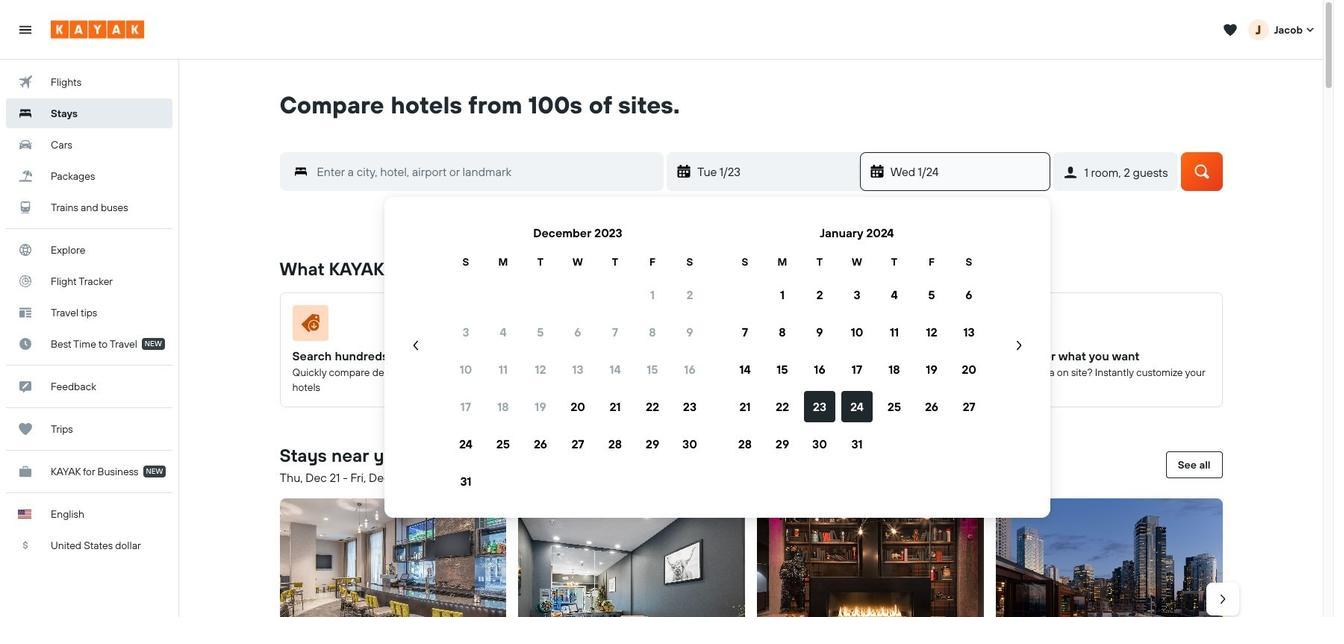 Task type: vqa. For each thing, say whether or not it's contained in the screenshot.
Car drop-off location Same drop-off Field
no



Task type: locate. For each thing, give the bounding box(es) containing it.
row
[[447, 254, 709, 270], [727, 254, 988, 270], [447, 276, 709, 314], [727, 276, 988, 314], [447, 314, 709, 351], [727, 314, 988, 351], [447, 351, 709, 388], [727, 351, 988, 388], [447, 388, 709, 426], [727, 388, 988, 426], [447, 426, 709, 463], [727, 426, 988, 463]]

astra hotel, seattle, a tribute portfolio hotel element
[[996, 499, 1223, 618]]

moxy seattle downtown element
[[757, 499, 984, 618]]

grid
[[447, 215, 709, 500], [727, 215, 988, 500]]

0 horizontal spatial grid
[[447, 215, 709, 500]]

figure
[[292, 306, 488, 347], [531, 306, 727, 347], [770, 306, 966, 347], [1009, 306, 1205, 347]]

1 figure from the left
[[292, 306, 488, 347]]

None search field
[[257, 120, 1246, 221]]

next month image
[[1012, 338, 1027, 353]]

1 horizontal spatial grid
[[727, 215, 988, 500]]

4 figure from the left
[[1009, 306, 1205, 347]]

previous month image
[[409, 338, 424, 353]]

3 figure from the left
[[770, 306, 966, 347]]



Task type: describe. For each thing, give the bounding box(es) containing it.
2 figure from the left
[[531, 306, 727, 347]]

end date calendar input element
[[403, 215, 1033, 500]]

united states (english) image
[[18, 510, 31, 519]]

navigation menu image
[[18, 22, 33, 37]]

the oxford at pike place market element
[[519, 499, 745, 618]]

2 grid from the left
[[727, 215, 988, 500]]

Enter a city, hotel, airport or landmark text field
[[308, 161, 663, 182]]

forward image
[[1216, 592, 1231, 607]]

springhill suites seattle downtown element
[[280, 499, 507, 618]]

1 grid from the left
[[447, 215, 709, 500]]

stays near you carousel region
[[274, 493, 1240, 618]]



